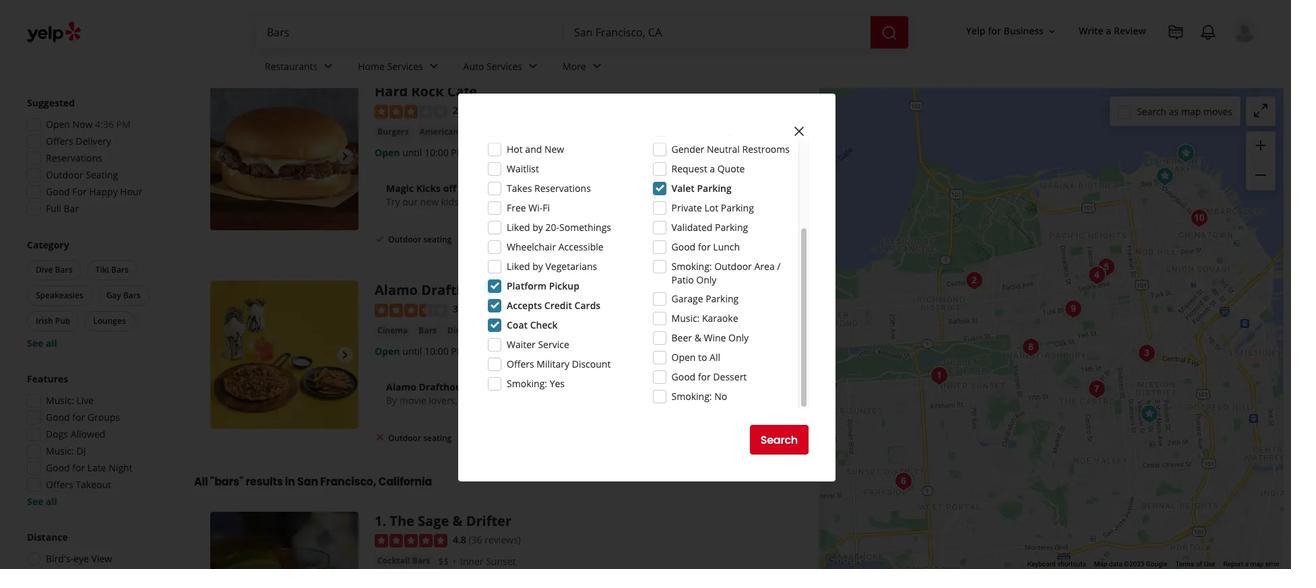 Task type: describe. For each thing, give the bounding box(es) containing it.
top 10 best bars near san francisco, california
[[194, 8, 567, 30]]

open until 10:00 pm for rock
[[375, 146, 465, 159]]

gender
[[672, 143, 704, 156]]

all for features
[[46, 495, 57, 508]]

cocktail bars link
[[375, 555, 433, 568]]

music: for music: karaoke
[[672, 312, 700, 325]]

0 horizontal spatial all
[[194, 474, 208, 490]]

street parking
[[672, 123, 733, 136]]

more link
[[552, 49, 616, 88]]

cocktail bars
[[377, 556, 430, 567]]

smoking: yes
[[507, 377, 565, 390]]

gay bars
[[106, 290, 141, 301]]

search image
[[882, 25, 898, 41]]

open for delivery
[[375, 146, 400, 159]]

16 checkmark v2 image
[[375, 234, 385, 244]]

pm for alamo
[[451, 345, 465, 358]]

open inside search dialog
[[672, 351, 696, 364]]

theater
[[477, 325, 509, 336]]

fi
[[543, 202, 550, 214]]

2.8 star rating image
[[375, 105, 447, 118]]

full bar
[[46, 202, 79, 215]]

16 chevron down v2 image
[[1047, 26, 1057, 37]]

outdoor seating for 16 checkmark v2 image on the left top of the page
[[388, 234, 452, 245]]

cafe
[[447, 82, 477, 101]]

gay bars button
[[97, 286, 149, 306]]

beer
[[672, 332, 692, 344]]

hard rock cafe image
[[1172, 140, 1199, 167]]

1 vertical spatial new
[[555, 281, 586, 299]]

services for auto services
[[487, 60, 522, 73]]

alamo for alamo drafthouse cinema by movie lovers, for movie lovers
[[386, 381, 416, 393]]

0 vertical spatial delivery
[[76, 135, 111, 148]]

results
[[255, 45, 294, 60]]

irish
[[36, 315, 53, 327]]

accessible
[[559, 241, 604, 253]]

live
[[76, 394, 94, 407]]

open for reservations
[[46, 118, 70, 131]]

shortcuts
[[1058, 561, 1086, 568]]

yelp for business button
[[961, 19, 1063, 43]]

pm for hard
[[451, 146, 465, 159]]

2 movie from the left
[[475, 394, 502, 407]]

4.8
[[453, 534, 466, 547]]

©2023
[[1124, 561, 1145, 568]]

0 vertical spatial reservations
[[46, 152, 102, 164]]

bird's-eye view
[[46, 553, 112, 565]]

free
[[507, 202, 526, 214]]

offers military discount
[[507, 358, 611, 371]]

here
[[459, 182, 482, 195]]

expand map image
[[1253, 102, 1269, 119]]

private
[[672, 202, 702, 214]]

option group containing distance
[[23, 531, 167, 569]]

0 vertical spatial francisco,
[[401, 8, 484, 30]]

dive bars
[[36, 264, 72, 276]]

outdoor seating for "16 close v2" image
[[388, 432, 452, 444]]

features
[[27, 373, 68, 385]]

waiter
[[507, 338, 536, 351]]

1 vertical spatial only
[[729, 332, 749, 344]]

outdoor inside smoking: outdoor area / patio only
[[714, 260, 752, 273]]

seating for "16 close v2" image
[[423, 432, 452, 444]]

lion's den bar and lounge image
[[1186, 205, 1213, 232]]

good for dessert
[[672, 371, 747, 383]]

search dialog
[[0, 0, 1291, 569]]

new inside search dialog
[[545, 143, 564, 156]]

valet parking
[[672, 182, 732, 195]]

smoking: for smoking: yes
[[507, 377, 547, 390]]

see all button for features
[[27, 495, 57, 508]]

service
[[538, 338, 569, 351]]

/
[[777, 260, 781, 273]]

off
[[443, 182, 456, 195]]

0 horizontal spatial california
[[378, 474, 432, 490]]

good for groups
[[46, 411, 120, 424]]

music: for music: dj
[[46, 445, 74, 458]]

parking for valet parking
[[697, 182, 732, 195]]

alamo drafthouse cinema new mission image
[[210, 281, 359, 429]]

cocktail bars button
[[375, 555, 433, 568]]

$$
[[438, 556, 449, 568]]

late
[[88, 462, 106, 474]]

24 chevron down v2 image for auto services
[[525, 58, 541, 74]]

platform
[[507, 280, 547, 292]]

military
[[537, 358, 570, 371]]

lot
[[705, 202, 718, 214]]

good for lunch
[[672, 241, 740, 253]]

reservations inside search dialog
[[534, 182, 591, 195]]

0 horizontal spatial &
[[453, 512, 463, 530]]

3.5
[[453, 303, 466, 316]]

parking right lot
[[721, 202, 754, 214]]

allowed
[[71, 428, 105, 441]]

cocktail
[[377, 556, 410, 567]]

in
[[285, 474, 295, 490]]

group containing category
[[24, 239, 167, 350]]

today!
[[489, 195, 517, 208]]

see all button for category
[[27, 337, 57, 350]]

user actions element
[[955, 17, 1276, 100]]

for inside alamo drafthouse cinema by movie lovers, for movie lovers
[[460, 394, 473, 407]]

1 horizontal spatial takeout
[[532, 234, 564, 245]]

to
[[698, 351, 707, 364]]

happy
[[89, 185, 118, 198]]

inner sunset
[[460, 556, 516, 568]]

bars for dive bars
[[55, 264, 72, 276]]

valet
[[672, 182, 695, 195]]

accepts credit cards
[[507, 299, 601, 312]]

smoking: outdoor area / patio only
[[672, 260, 781, 286]]

good for happy hour
[[46, 185, 142, 198]]

hard
[[375, 82, 408, 101]]

by for 20-
[[533, 221, 543, 234]]

slideshow element for hard
[[210, 82, 359, 231]]

16 info v2 image
[[297, 47, 308, 58]]

smoking: for smoking: outdoor area / patio only
[[672, 260, 712, 273]]

outdoor up for
[[46, 168, 83, 181]]

mini bar sf image
[[1060, 296, 1087, 323]]

sage
[[418, 512, 449, 530]]

for for groups
[[72, 411, 85, 424]]

cinema button
[[375, 324, 411, 337]]

gender neutral restrooms
[[672, 143, 790, 156]]

lovers,
[[429, 394, 458, 407]]

burgers button
[[375, 125, 412, 139]]

bars for tiki bars
[[111, 264, 129, 276]]

last call bar image
[[1083, 376, 1110, 403]]

(989
[[469, 303, 488, 316]]

good for good for dessert
[[672, 371, 696, 383]]

try
[[386, 195, 400, 208]]

yelp
[[966, 25, 986, 37]]

validated
[[672, 221, 713, 234]]

data
[[1109, 561, 1123, 568]]

free wi-fi
[[507, 202, 550, 214]]

yelp for business
[[966, 25, 1044, 37]]

good for good for groups
[[46, 411, 70, 424]]

dahlia lounge image
[[1133, 340, 1160, 367]]

group containing features
[[23, 373, 167, 509]]

sponsored results
[[194, 45, 294, 60]]

only inside smoking: outdoor area / patio only
[[696, 274, 717, 286]]

discount
[[572, 358, 611, 371]]

night
[[109, 462, 133, 474]]

hard rock cafe
[[375, 82, 477, 101]]

services for home services
[[387, 60, 423, 73]]

accepts
[[507, 299, 542, 312]]

kennedy's indian curry house & irish pub image
[[1151, 163, 1178, 190]]

bars link
[[416, 324, 439, 337]]

projects image
[[1168, 24, 1184, 40]]

alamo drafthouse cinema new mission link
[[375, 281, 641, 299]]

smoking: no
[[672, 390, 727, 403]]

4:36
[[95, 118, 114, 131]]

wharf
[[638, 126, 665, 139]]

google image
[[823, 552, 867, 569]]

hot and new
[[507, 143, 564, 156]]

24 chevron down v2 image for more
[[589, 58, 605, 74]]

distance
[[27, 531, 68, 544]]

close image
[[791, 123, 807, 139]]

for for business
[[988, 25, 1001, 37]]

lost and found image
[[890, 468, 917, 495]]

cinema for by
[[474, 381, 510, 393]]

next image for alamo
[[337, 347, 353, 363]]

and
[[525, 143, 542, 156]]

1 vertical spatial francisco,
[[320, 474, 376, 490]]

dinner theater button
[[445, 324, 512, 337]]

open to all
[[672, 351, 720, 364]]

tiki bars button
[[87, 260, 137, 280]]

seating
[[86, 168, 118, 181]]

parking for garage parking
[[706, 292, 739, 305]]

notifications image
[[1200, 24, 1216, 40]]

the sage & drifter link
[[390, 512, 512, 530]]

street
[[672, 123, 698, 136]]

restrooms
[[742, 143, 790, 156]]

liked for liked by 20-somethings
[[507, 221, 530, 234]]

for for lunch
[[698, 241, 711, 253]]



Task type: locate. For each thing, give the bounding box(es) containing it.
1 vertical spatial previous image
[[216, 347, 232, 363]]

see all up distance
[[27, 495, 57, 508]]

0 horizontal spatial movie
[[399, 394, 426, 407]]

dinner theater link
[[445, 324, 512, 337]]

restaurants
[[265, 60, 318, 73]]

francisco, up 1
[[320, 474, 376, 490]]

1 vertical spatial all
[[194, 474, 208, 490]]

hot
[[507, 143, 523, 156]]

reviews) up coat
[[490, 303, 526, 316]]

1 horizontal spatial map
[[1251, 561, 1264, 568]]

see all down irish
[[27, 337, 57, 350]]

see all button down irish
[[27, 337, 57, 350]]

2 vertical spatial pm
[[451, 345, 465, 358]]

a for review
[[1106, 25, 1112, 37]]

previous image for alamo drafthouse cinema new mission
[[216, 347, 232, 363]]

1 24 chevron down v2 image from the left
[[426, 58, 442, 74]]

1 horizontal spatial all
[[710, 351, 720, 364]]

0 horizontal spatial only
[[696, 274, 717, 286]]

previous image
[[216, 149, 232, 165], [216, 347, 232, 363]]

california up the
[[378, 474, 432, 490]]

offers down waiter
[[507, 358, 534, 371]]

see for features
[[27, 495, 43, 508]]

10:00 for drafthouse
[[425, 345, 449, 358]]

2 see all button from the top
[[27, 495, 57, 508]]

1 outdoor seating from the top
[[388, 234, 452, 245]]

auto services
[[463, 60, 522, 73]]

patio
[[672, 274, 694, 286]]

1 horizontal spatial 24 chevron down v2 image
[[525, 58, 541, 74]]

waiter service
[[507, 338, 569, 351]]

1 vertical spatial offers
[[507, 358, 534, 371]]

1 10:00 from the top
[[425, 146, 449, 159]]

parking up neutral
[[700, 123, 733, 136]]

for
[[72, 185, 87, 198]]

0 vertical spatial a
[[1106, 25, 1112, 37]]

0 vertical spatial reviews)
[[490, 303, 526, 316]]

2 10:00 from the top
[[425, 345, 449, 358]]

1 see all from the top
[[27, 337, 57, 350]]

see up distance
[[27, 495, 43, 508]]

open until 10:00 pm
[[375, 146, 465, 159], [375, 345, 465, 358]]

0 horizontal spatial delivery
[[76, 135, 111, 148]]

a for quote
[[710, 162, 715, 175]]

1 horizontal spatial san
[[367, 8, 398, 30]]

music: down garage
[[672, 312, 700, 325]]

2 next image from the top
[[337, 347, 353, 363]]

suggested
[[27, 96, 75, 109]]

seating down new
[[423, 234, 452, 245]]

1 vertical spatial see
[[27, 495, 43, 508]]

good for good for late night
[[46, 462, 70, 474]]

1 horizontal spatial delivery
[[476, 234, 508, 245]]

new down vegetarians on the top left of page
[[555, 281, 586, 299]]

group containing suggested
[[23, 96, 167, 220]]

0 vertical spatial offers
[[46, 135, 73, 148]]

smoking: down good for dessert
[[672, 390, 712, 403]]

alamo drafthouse cinema new mission image
[[1136, 401, 1163, 428]]

0 vertical spatial until
[[402, 146, 422, 159]]

offers for offers takeout
[[46, 478, 73, 491]]

dive bars button
[[27, 260, 81, 280]]

None search field
[[256, 16, 911, 49]]

map region
[[755, 0, 1291, 569]]

0 horizontal spatial reservations
[[46, 152, 102, 164]]

see for category
[[27, 337, 43, 350]]

0 vertical spatial by
[[533, 221, 543, 234]]

offers for offers delivery
[[46, 135, 73, 148]]

& right beer
[[695, 332, 701, 344]]

reviews) for 3.5 (989 reviews)
[[490, 303, 526, 316]]

for inside button
[[988, 25, 1001, 37]]

1 see from the top
[[27, 337, 43, 350]]

report
[[1224, 561, 1244, 568]]

california up auto services link
[[487, 8, 567, 30]]

scarlet lounge image
[[961, 268, 988, 295]]

1 vertical spatial see all
[[27, 495, 57, 508]]

pm down dinner
[[451, 345, 465, 358]]

vegetarians
[[546, 260, 597, 273]]

1 vertical spatial a
[[710, 162, 715, 175]]

see down irish
[[27, 337, 43, 350]]

24 chevron down v2 image inside more link
[[589, 58, 605, 74]]

1 vertical spatial &
[[453, 512, 463, 530]]

10
[[227, 8, 243, 30]]

services right auto
[[487, 60, 522, 73]]

search as map moves
[[1137, 105, 1233, 118]]

parking up private lot parking
[[697, 182, 732, 195]]

20-
[[546, 221, 559, 234]]

map for error
[[1251, 561, 1264, 568]]

business categories element
[[254, 49, 1257, 88]]

1 vertical spatial seating
[[423, 432, 452, 444]]

smoking: inside smoking: outdoor area / patio only
[[672, 260, 712, 273]]

pm right '4:36'
[[116, 118, 130, 131]]

alamo drafthouse cinema new mission
[[375, 281, 641, 299]]

1 vertical spatial open until 10:00 pm
[[375, 345, 465, 358]]

1 slideshow element from the top
[[210, 82, 359, 231]]

see all for features
[[27, 495, 57, 508]]

open down suggested
[[46, 118, 70, 131]]

1 vertical spatial outdoor seating
[[388, 432, 452, 444]]

view
[[91, 553, 112, 565]]

option group
[[23, 531, 167, 569]]

0 horizontal spatial services
[[387, 60, 423, 73]]

cinema inside button
[[377, 325, 408, 336]]

pm inside group
[[116, 118, 130, 131]]

movie left lovers
[[475, 394, 502, 407]]

use
[[1204, 561, 1216, 568]]

only right wine
[[729, 332, 749, 344]]

&
[[695, 332, 701, 344], [453, 512, 463, 530]]

0 horizontal spatial francisco,
[[320, 474, 376, 490]]

results
[[246, 474, 283, 490]]

1 vertical spatial delivery
[[476, 234, 508, 245]]

coat
[[507, 319, 528, 332]]

good down music: dj
[[46, 462, 70, 474]]

1 horizontal spatial only
[[729, 332, 749, 344]]

0 vertical spatial outdoor seating
[[388, 234, 452, 245]]

map right as
[[1181, 105, 1201, 118]]

reviews) up sunset
[[485, 534, 521, 547]]

2 vertical spatial music:
[[46, 445, 74, 458]]

offers inside search dialog
[[507, 358, 534, 371]]

sort:
[[669, 14, 689, 27]]

see all button up distance
[[27, 495, 57, 508]]

1 horizontal spatial &
[[695, 332, 701, 344]]

offers for offers military discount
[[507, 358, 534, 371]]

movie right by
[[399, 394, 426, 407]]

irish pub
[[36, 315, 70, 327]]

cards
[[575, 299, 601, 312]]

zoom out image
[[1253, 167, 1269, 183]]

dogs allowed
[[46, 428, 105, 441]]

0 vertical spatial takeout
[[532, 234, 564, 245]]

bars button
[[416, 324, 439, 337]]

for down to
[[698, 371, 711, 383]]

parking up karaoke
[[706, 292, 739, 305]]

previous image for hard rock cafe
[[216, 149, 232, 165]]

10:00 for rock
[[425, 146, 449, 159]]

a right write
[[1106, 25, 1112, 37]]

open for outdoor seating
[[375, 345, 400, 358]]

more
[[563, 60, 586, 73]]

open inside group
[[46, 118, 70, 131]]

new right and
[[545, 143, 564, 156]]

bird's-
[[46, 553, 74, 565]]

1 vertical spatial takeout
[[76, 478, 111, 491]]

search for search as map moves
[[1137, 105, 1167, 118]]

mission up 'waiter service'
[[517, 325, 551, 337]]

1 movie from the left
[[399, 394, 426, 407]]

0 vertical spatial liked
[[507, 221, 530, 234]]

slideshow element
[[210, 82, 359, 231], [210, 281, 359, 429]]

speakeasies
[[36, 290, 83, 301]]

0 horizontal spatial mission
[[517, 325, 551, 337]]

0 horizontal spatial takeout
[[76, 478, 111, 491]]

2 see from the top
[[27, 495, 43, 508]]

parking for validated parking
[[715, 221, 748, 234]]

dinner
[[448, 325, 475, 336]]

until down burgers button at the top of page
[[402, 146, 422, 159]]

open until 10:00 pm down american
[[375, 146, 465, 159]]

0 vertical spatial california
[[487, 8, 567, 30]]

now
[[72, 118, 93, 131]]

1 horizontal spatial services
[[487, 60, 522, 73]]

0 vertical spatial &
[[695, 332, 701, 344]]

bars for cocktail bars
[[412, 556, 430, 567]]

1 liked from the top
[[507, 221, 530, 234]]

2 previous image from the top
[[216, 347, 232, 363]]

4.8 star rating image
[[375, 535, 447, 548]]

2 all from the top
[[46, 495, 57, 508]]

0 vertical spatial see all
[[27, 337, 57, 350]]

1 open until 10:00 pm from the top
[[375, 146, 465, 159]]

0 horizontal spatial map
[[1181, 105, 1201, 118]]

moves
[[1204, 105, 1233, 118]]

see
[[27, 337, 43, 350], [27, 495, 43, 508]]

1 vertical spatial see all button
[[27, 495, 57, 508]]

outdoor right "16 close v2" image
[[388, 432, 421, 444]]

for up offers takeout
[[72, 462, 85, 474]]

offers down good for late night
[[46, 478, 73, 491]]

open until 10:00 pm for drafthouse
[[375, 345, 465, 358]]

0 vertical spatial pm
[[116, 118, 130, 131]]

liked up 'platform'
[[507, 260, 530, 273]]

good down open to all
[[672, 371, 696, 383]]

alamo up by
[[386, 381, 416, 393]]

24 chevron down v2 image up rock
[[426, 58, 442, 74]]

& up 4.8
[[453, 512, 463, 530]]

0 vertical spatial search
[[1137, 105, 1167, 118]]

0 vertical spatial open until 10:00 pm
[[375, 146, 465, 159]]

restaurants link
[[254, 49, 347, 88]]

all left "bars"
[[194, 474, 208, 490]]

1 vertical spatial music:
[[46, 394, 74, 407]]

all right to
[[710, 351, 720, 364]]

map for moves
[[1181, 105, 1201, 118]]

near
[[325, 8, 363, 30]]

outdoor seating down new
[[388, 234, 452, 245]]

lovers
[[505, 394, 531, 407]]

drafthouse up 3.5
[[421, 281, 497, 299]]

2 liked from the top
[[507, 260, 530, 273]]

1 vertical spatial liked
[[507, 260, 530, 273]]

bars up 16 info v2 icon
[[285, 8, 321, 30]]

takeout down late
[[76, 478, 111, 491]]

16 close v2 image
[[375, 432, 385, 443]]

reviews) for 4.8 (36 reviews)
[[485, 534, 521, 547]]

dinner theater
[[448, 325, 509, 336]]

services inside home services link
[[387, 60, 423, 73]]

1 vertical spatial 10:00
[[425, 345, 449, 358]]

bars down "4.8 star rating" image
[[412, 556, 430, 567]]

for right yelp
[[988, 25, 1001, 37]]

drifter
[[466, 512, 512, 530]]

1 vertical spatial next image
[[337, 347, 353, 363]]

the social study image
[[1083, 262, 1110, 289]]

1 vertical spatial mission
[[517, 325, 551, 337]]

1 horizontal spatial movie
[[475, 394, 502, 407]]

1 . the sage & drifter
[[375, 512, 512, 530]]

business
[[1004, 25, 1044, 37]]

0 vertical spatial see all button
[[27, 337, 57, 350]]

24 chevron down v2 image inside auto services link
[[525, 58, 541, 74]]

by
[[386, 394, 397, 407]]

write a review
[[1079, 25, 1146, 37]]

1 horizontal spatial reservations
[[534, 182, 591, 195]]

1 next image from the top
[[337, 149, 353, 165]]

0 vertical spatial see
[[27, 337, 43, 350]]

hard rock cafe image
[[210, 82, 359, 231]]

alamo up 3.5 star rating image
[[375, 281, 418, 299]]

1 vertical spatial san
[[297, 474, 318, 490]]

write
[[1079, 25, 1104, 37]]

until
[[402, 146, 422, 159], [402, 345, 422, 358]]

by left the 20-
[[533, 221, 543, 234]]

fisherman's
[[582, 126, 635, 139]]

bars right gay
[[123, 290, 141, 301]]

services inside auto services link
[[487, 60, 522, 73]]

0 vertical spatial drafthouse
[[421, 281, 497, 299]]

alamo inside alamo drafthouse cinema by movie lovers, for movie lovers
[[386, 381, 416, 393]]

san
[[367, 8, 398, 30], [297, 474, 318, 490]]

2 outdoor seating from the top
[[388, 432, 452, 444]]

only up garage parking
[[696, 274, 717, 286]]

1
[[375, 512, 382, 530]]

2 slideshow element from the top
[[210, 281, 359, 429]]

good up 'dogs'
[[46, 411, 70, 424]]

drafthouse for alamo drafthouse cinema by movie lovers, for movie lovers
[[419, 381, 472, 393]]

music: dj
[[46, 445, 86, 458]]

0 vertical spatial music:
[[672, 312, 700, 325]]

0 vertical spatial mission
[[589, 281, 641, 299]]

1 vertical spatial slideshow element
[[210, 281, 359, 429]]

1 see all button from the top
[[27, 337, 57, 350]]

parking
[[700, 123, 733, 136], [697, 182, 732, 195], [721, 202, 754, 214], [715, 221, 748, 234], [706, 292, 739, 305]]

until for hard
[[402, 146, 422, 159]]

1 horizontal spatial search
[[1137, 105, 1167, 118]]

zam zam image
[[1017, 334, 1044, 361]]

open now 4:36 pm
[[46, 118, 130, 131]]

drafthouse inside alamo drafthouse cinema by movie lovers, for movie lovers
[[419, 381, 472, 393]]

a left quote
[[710, 162, 715, 175]]

takeout
[[532, 234, 564, 245], [76, 478, 111, 491]]

0 vertical spatial map
[[1181, 105, 1201, 118]]

open until 10:00 pm down bars link
[[375, 345, 465, 358]]

seating for 16 checkmark v2 image on the left top of the page
[[423, 234, 452, 245]]

music: down 'dogs'
[[46, 445, 74, 458]]

parking up lunch
[[715, 221, 748, 234]]

the
[[390, 512, 414, 530]]

alamo for alamo drafthouse cinema new mission
[[375, 281, 418, 299]]

see all button
[[27, 337, 57, 350], [27, 495, 57, 508]]

bars right dive at top
[[55, 264, 72, 276]]

slideshow element for alamo
[[210, 281, 359, 429]]

outdoor seating right "16 close v2" image
[[388, 432, 452, 444]]

takeout up "liked by vegetarians"
[[532, 234, 564, 245]]

all down offers takeout
[[46, 495, 57, 508]]

2 by from the top
[[533, 260, 543, 273]]

cinema inside alamo drafthouse cinema by movie lovers, for movie lovers
[[474, 381, 510, 393]]

zoom in image
[[1253, 137, 1269, 153]]

0 vertical spatial alamo
[[375, 281, 418, 299]]

next image
[[337, 149, 353, 165], [337, 347, 353, 363]]

offers down now
[[46, 135, 73, 148]]

10:00 down american
[[425, 146, 449, 159]]

10:00 down bars button
[[425, 345, 449, 358]]

somethings
[[559, 221, 611, 234]]

reservations
[[46, 152, 102, 164], [534, 182, 591, 195]]

& inside search dialog
[[695, 332, 701, 344]]

0 horizontal spatial a
[[710, 162, 715, 175]]

good up full
[[46, 185, 70, 198]]

all for category
[[46, 337, 57, 350]]

2 vertical spatial offers
[[46, 478, 73, 491]]

group
[[23, 96, 167, 220], [1246, 131, 1276, 191], [24, 239, 167, 350], [23, 373, 167, 509]]

see all for category
[[27, 337, 57, 350]]

0 vertical spatial cinema
[[501, 281, 552, 299]]

2 24 chevron down v2 image from the left
[[525, 58, 541, 74]]

1 vertical spatial reservations
[[534, 182, 591, 195]]

music: inside search dialog
[[672, 312, 700, 325]]

1 until from the top
[[402, 146, 422, 159]]

mission down vegetarians on the top left of page
[[589, 281, 641, 299]]

24 chevron down v2 image
[[320, 58, 336, 74]]

by up 'platform pickup'
[[533, 260, 543, 273]]

0 vertical spatial only
[[696, 274, 717, 286]]

search button
[[750, 425, 809, 455]]

bars right tiki
[[111, 264, 129, 276]]

delivery down today!
[[476, 234, 508, 245]]

san right near
[[367, 8, 398, 30]]

fermentation lab image
[[1093, 254, 1120, 281]]

auto services link
[[453, 49, 552, 88]]

cinema for new
[[501, 281, 552, 299]]

2 until from the top
[[402, 345, 422, 358]]

map left error
[[1251, 561, 1264, 568]]

1 vertical spatial search
[[761, 432, 798, 448]]

for right lovers,
[[460, 394, 473, 407]]

1 vertical spatial drafthouse
[[419, 381, 472, 393]]

pub
[[55, 315, 70, 327]]

drafthouse for alamo drafthouse cinema new mission
[[421, 281, 497, 299]]

tiki bars
[[95, 264, 129, 276]]

more
[[547, 195, 572, 208]]

1 vertical spatial california
[[378, 474, 432, 490]]

good for good for lunch
[[672, 241, 696, 253]]

until down bars link
[[402, 345, 422, 358]]

parking for street parking
[[700, 123, 733, 136]]

american
[[420, 126, 458, 137]]

outdoor right 16 checkmark v2 image on the left top of the page
[[388, 234, 421, 245]]

good down the validated on the top
[[672, 241, 696, 253]]

3.5 star rating image
[[375, 304, 447, 317]]

0 vertical spatial slideshow element
[[210, 82, 359, 231]]

outdoor seating
[[46, 168, 118, 181]]

1 by from the top
[[533, 221, 543, 234]]

bars inside button
[[412, 556, 430, 567]]

request a quote
[[672, 162, 745, 175]]

reservations down offers delivery
[[46, 152, 102, 164]]

1 vertical spatial pm
[[451, 146, 465, 159]]

music: down features at left bottom
[[46, 394, 74, 407]]

for for dessert
[[698, 371, 711, 383]]

0 horizontal spatial search
[[761, 432, 798, 448]]

for up the dogs allowed
[[72, 411, 85, 424]]

search inside button
[[761, 432, 798, 448]]

rock
[[411, 82, 444, 101]]

search for search
[[761, 432, 798, 448]]

a inside dialog
[[710, 162, 715, 175]]

music: for music: live
[[46, 394, 74, 407]]

sponsored
[[194, 45, 252, 60]]

for down validated parking
[[698, 241, 711, 253]]

3 24 chevron down v2 image from the left
[[589, 58, 605, 74]]

dive
[[36, 264, 53, 276]]

1 vertical spatial reviews)
[[485, 534, 521, 547]]

bars for gay bars
[[123, 290, 141, 301]]

lounges button
[[84, 311, 135, 332]]

a right the report
[[1245, 561, 1249, 568]]

2 open until 10:00 pm from the top
[[375, 345, 465, 358]]

2 see all from the top
[[27, 495, 57, 508]]

for for late
[[72, 462, 85, 474]]

magic
[[386, 182, 414, 195]]

pm down american (traditional) link
[[451, 146, 465, 159]]

0 vertical spatial 10:00
[[425, 146, 449, 159]]

open down burgers button at the top of page
[[375, 146, 400, 159]]

1 all from the top
[[46, 337, 57, 350]]

gay
[[106, 290, 121, 301]]

0 horizontal spatial san
[[297, 474, 318, 490]]

open down cinema button
[[375, 345, 400, 358]]

0 vertical spatial all
[[46, 337, 57, 350]]

2 horizontal spatial a
[[1245, 561, 1249, 568]]

hard rock cafe link
[[375, 82, 477, 101]]

1 horizontal spatial california
[[487, 8, 567, 30]]

24 chevron down v2 image right more at the top
[[589, 58, 605, 74]]

good
[[46, 185, 70, 198], [672, 241, 696, 253], [672, 371, 696, 383], [46, 411, 70, 424], [46, 462, 70, 474]]

offers delivery
[[46, 135, 111, 148]]

good for good for happy hour
[[46, 185, 70, 198]]

liked down free
[[507, 221, 530, 234]]

1 seating from the top
[[423, 234, 452, 245]]

24 chevron down v2 image for home services
[[426, 58, 442, 74]]

outdoor down lunch
[[714, 260, 752, 273]]

24 chevron down v2 image inside home services link
[[426, 58, 442, 74]]

drafthouse up lovers,
[[419, 381, 472, 393]]

0 vertical spatial new
[[545, 143, 564, 156]]

smoking: for smoking: no
[[672, 390, 712, 403]]

francisco, up auto
[[401, 8, 484, 30]]

24 chevron down v2 image
[[426, 58, 442, 74], [525, 58, 541, 74], [589, 58, 605, 74]]

by for vegetarians
[[533, 260, 543, 273]]

2 seating from the top
[[423, 432, 452, 444]]

2 vertical spatial a
[[1245, 561, 1249, 568]]

0 vertical spatial all
[[710, 351, 720, 364]]

1 vertical spatial by
[[533, 260, 543, 273]]

all inside search dialog
[[710, 351, 720, 364]]

1 vertical spatial until
[[402, 345, 422, 358]]

burgers
[[377, 126, 409, 137]]

seating down lovers,
[[423, 432, 452, 444]]

alamo drafthouse cinema by movie lovers, for movie lovers
[[386, 381, 531, 407]]

1 vertical spatial alamo
[[386, 381, 416, 393]]

bars down 3.5 star rating image
[[419, 325, 437, 336]]

smoking: up patio
[[672, 260, 712, 273]]

until for alamo
[[402, 345, 422, 358]]

1 services from the left
[[387, 60, 423, 73]]

san right in
[[297, 474, 318, 490]]

all down "irish pub" 'button' at left bottom
[[46, 337, 57, 350]]

1 vertical spatial map
[[1251, 561, 1264, 568]]

0 vertical spatial next image
[[337, 149, 353, 165]]

"bars"
[[210, 474, 243, 490]]

1 previous image from the top
[[216, 149, 232, 165]]

music: karaoke
[[672, 312, 738, 325]]

only
[[696, 274, 717, 286], [729, 332, 749, 344]]

a for map
[[1245, 561, 1249, 568]]

the sage & drifter image
[[926, 363, 953, 390]]

2 services from the left
[[487, 60, 522, 73]]

full
[[46, 202, 61, 215]]

open left to
[[672, 351, 696, 364]]

platform pickup
[[507, 280, 580, 292]]

2 vertical spatial cinema
[[474, 381, 510, 393]]

liked for liked by vegetarians
[[507, 260, 530, 273]]

next image for hard
[[337, 149, 353, 165]]

services up hard
[[387, 60, 423, 73]]

speakeasies button
[[27, 286, 92, 306]]

0 vertical spatial seating
[[423, 234, 452, 245]]



Task type: vqa. For each thing, say whether or not it's contained in the screenshot.
16 friends v2 image
no



